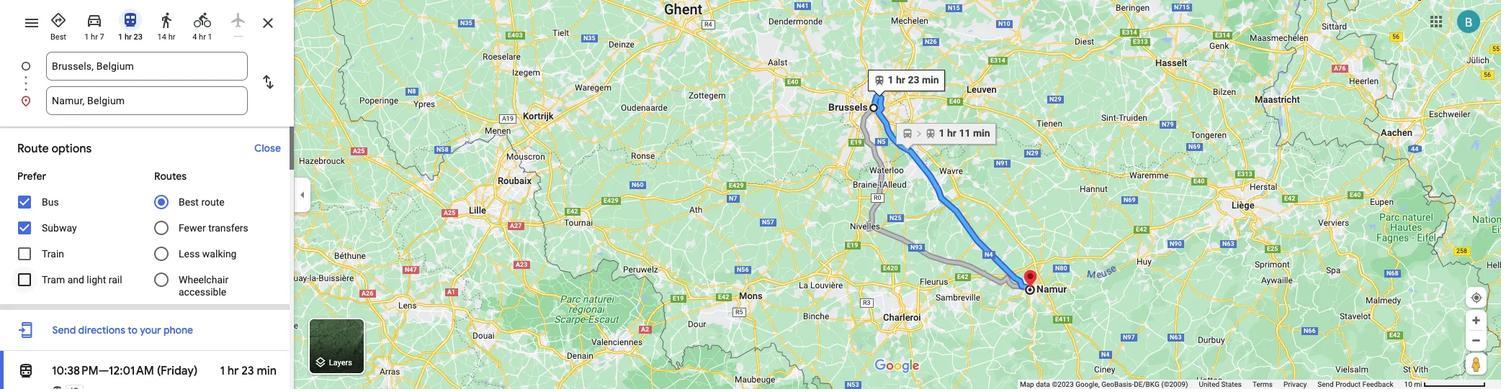Task type: vqa. For each thing, say whether or not it's contained in the screenshot.
Salvador $1,966 in the bottom of the page
no



Task type: locate. For each thing, give the bounding box(es) containing it.
hr right 4
[[199, 32, 206, 42]]

send for send product feedback
[[1308, 381, 1324, 389]]

hr inside directions main content
[[227, 365, 239, 379]]

list
[[0, 52, 294, 115]]

send directions to your phone
[[52, 324, 193, 337]]

(©2009)
[[1152, 381, 1178, 389]]

best for best route
[[179, 197, 199, 208]]

1 left the min
[[220, 365, 225, 379]]

reverse starting point and destination image
[[259, 73, 277, 91]]

hr
[[91, 32, 98, 42], [125, 32, 132, 42], [168, 32, 175, 42], [199, 32, 206, 42], [227, 365, 239, 379]]

23 left the min
[[242, 365, 254, 379]]

14 hr radio
[[151, 6, 182, 43]]

4
[[193, 32, 197, 42]]

best for best
[[50, 32, 66, 42]]

1 inside directions main content
[[220, 365, 225, 379]]

10 mi
[[1395, 381, 1413, 389]]

zoom out image
[[1471, 336, 1482, 347]]

1 horizontal spatial 23
[[242, 365, 254, 379]]

zoom in image
[[1471, 316, 1482, 326]]

1 vertical spatial none field
[[52, 86, 242, 115]]

transit image containing 
[[17, 362, 35, 382]]

1 right 7
[[118, 32, 123, 42]]

map data ©2023 google, geobasis-de/bkg (©2009)
[[1010, 381, 1178, 389]]

best inside directions main content
[[179, 197, 199, 208]]

1 horizontal spatial transit image
[[122, 12, 139, 29]]

Destination Namur, Belgium field
[[52, 92, 242, 110]]

wheelchair
[[179, 275, 229, 286]]

0 horizontal spatial send
[[52, 324, 76, 337]]

walking image
[[158, 12, 175, 29]]

transit image up 1 hr 23
[[122, 12, 139, 29]]

1 vertical spatial send
[[1308, 381, 1324, 389]]

1
[[84, 32, 89, 42], [118, 32, 123, 42], [208, 32, 212, 42], [220, 365, 225, 379]]

4 hr 1 radio
[[187, 6, 218, 43]]

1 left 7
[[84, 32, 89, 42]]

1 vertical spatial 23
[[242, 365, 254, 379]]

list item down 14
[[0, 52, 294, 98]]

list item down 'starting point brussels, belgium' field
[[0, 86, 294, 115]]

4 hr 1
[[193, 32, 212, 42]]

transit image
[[122, 12, 139, 29], [17, 362, 35, 382]]

23
[[134, 32, 143, 42], [242, 365, 254, 379]]

min
[[257, 365, 277, 379]]

send left directions at the bottom of page
[[52, 324, 76, 337]]

0 vertical spatial best
[[50, 32, 66, 42]]

your
[[140, 324, 161, 337]]

1 none field from the top
[[52, 52, 242, 81]]

best route
[[179, 197, 225, 208]]

0 horizontal spatial 23
[[134, 32, 143, 42]]

1 for 1 hr 7
[[84, 32, 89, 42]]

(friday)
[[157, 365, 198, 379]]

united states
[[1189, 381, 1232, 389]]

flights image
[[230, 12, 247, 29]]

hr left 7
[[91, 32, 98, 42]]

1 right 4
[[208, 32, 212, 42]]

hr left the min
[[227, 365, 239, 379]]

None radio
[[223, 6, 254, 37]]

23 left 14
[[134, 32, 143, 42]]

prefer bus
[[17, 170, 59, 208]]

hr right 7
[[125, 32, 132, 42]]

0 horizontal spatial best
[[50, 32, 66, 42]]

united
[[1189, 381, 1210, 389]]

23 for 1 hr 23
[[134, 32, 143, 42]]

footer inside google maps element
[[1010, 380, 1395, 390]]

hr right 14
[[168, 32, 175, 42]]

terms button
[[1243, 380, 1263, 390]]

train
[[42, 249, 64, 260]]

best down best travel modes icon
[[50, 32, 66, 42]]

best inside radio
[[50, 32, 66, 42]]

23 inside directions main content
[[242, 365, 254, 379]]

de/bkg
[[1124, 381, 1150, 389]]

united states button
[[1189, 380, 1232, 390]]

send product feedback
[[1308, 381, 1384, 389]]

driving image
[[86, 12, 103, 29]]

privacy button
[[1274, 380, 1297, 390]]

None field
[[52, 52, 242, 81], [52, 86, 242, 115]]

prefer
[[17, 170, 46, 183]]

1 hr 7
[[84, 32, 104, 42]]

fewer transfers
[[179, 223, 248, 234]]

none field 'starting point brussels, belgium'
[[52, 52, 242, 81]]

list item
[[0, 52, 294, 98], [0, 86, 294, 115]]

transit image left "10:38 pm"
[[17, 362, 35, 382]]

data
[[1026, 381, 1040, 389]]

states
[[1212, 381, 1232, 389]]

feedback
[[1353, 381, 1384, 389]]

Best radio
[[43, 6, 73, 43]]

none field down 14
[[52, 52, 242, 81]]

hr for 1 hr 7
[[91, 32, 98, 42]]

close button
[[247, 135, 288, 161]]

0 vertical spatial 23
[[134, 32, 143, 42]]

best
[[50, 32, 66, 42], [179, 197, 199, 208]]

1 horizontal spatial best
[[179, 197, 199, 208]]

12:01 am
[[109, 365, 154, 379]]

2 none field from the top
[[52, 86, 242, 115]]

footer
[[1010, 380, 1395, 390]]

privacy
[[1274, 381, 1297, 389]]

route options
[[17, 142, 92, 156]]

1 horizontal spatial send
[[1308, 381, 1324, 389]]

none field down 'starting point brussels, belgium' field
[[52, 86, 242, 115]]

best left route
[[179, 197, 199, 208]]

0 vertical spatial transit image
[[122, 12, 139, 29]]

hr for 14 hr
[[168, 32, 175, 42]]

map
[[1010, 381, 1024, 389]]

directions
[[78, 324, 125, 337]]

0 horizontal spatial transit image
[[17, 362, 35, 382]]

send inside directions main content
[[52, 324, 76, 337]]

send left product
[[1308, 381, 1324, 389]]

1 vertical spatial transit image
[[17, 362, 35, 382]]

0 vertical spatial send
[[52, 324, 76, 337]]

collapse side panel image
[[295, 187, 311, 203]]

light
[[87, 275, 106, 286]]

2 list item from the top
[[0, 86, 294, 115]]

1 vertical spatial best
[[179, 197, 199, 208]]

send inside footer
[[1308, 381, 1324, 389]]

23 inside radio
[[134, 32, 143, 42]]

rail
[[109, 275, 122, 286]]

0 vertical spatial none field
[[52, 52, 242, 81]]

footer containing map data ©2023 google, geobasis-de/bkg (©2009)
[[1010, 380, 1395, 390]]

send
[[52, 324, 76, 337], [1308, 381, 1324, 389]]



Task type: describe. For each thing, give the bounding box(es) containing it.
show street view coverage image
[[1466, 354, 1487, 375]]

google,
[[1066, 381, 1090, 389]]

1 inside option
[[208, 32, 212, 42]]

7
[[100, 32, 104, 42]]

transit image inside 1 hr 23 radio
[[122, 12, 139, 29]]

options
[[51, 142, 92, 156]]

—
[[98, 365, 109, 379]]

1 for 1 hr 23 min
[[220, 365, 225, 379]]

cycling image
[[194, 12, 211, 29]]

phone
[[164, 324, 193, 337]]

tram and light rail
[[42, 275, 122, 286]]

10
[[1395, 381, 1403, 389]]

send product feedback button
[[1308, 380, 1384, 390]]

walking
[[202, 249, 237, 260]]

1 hr 7 radio
[[79, 6, 110, 43]]

best travel modes image
[[50, 12, 67, 29]]

23 for 1 hr 23 min
[[242, 365, 254, 379]]

10 mi button
[[1395, 381, 1486, 389]]

tram
[[42, 275, 65, 286]]

list inside google maps element
[[0, 52, 294, 115]]

directions main content
[[0, 0, 294, 390]]

less walking
[[179, 249, 237, 260]]

1 hr 23 radio
[[115, 6, 146, 43]]

route
[[17, 142, 49, 156]]

geobasis-
[[1092, 381, 1124, 389]]

to
[[128, 324, 138, 337]]

show your location image
[[1471, 292, 1484, 305]]

route
[[201, 197, 225, 208]]

1 hr 23 min
[[220, 365, 277, 379]]

hr for 1 hr 23
[[125, 32, 132, 42]]

1 list item from the top
[[0, 52, 294, 98]]

layers
[[329, 359, 352, 368]]

10:38 pm
[[52, 365, 98, 379]]

hr for 4 hr 1
[[199, 32, 206, 42]]

transfers
[[208, 223, 248, 234]]

14 hr
[[157, 32, 175, 42]]

none field destination namur, belgium
[[52, 86, 242, 115]]

close
[[254, 142, 281, 155]]

close directions image
[[259, 14, 277, 32]]

fewer
[[179, 223, 206, 234]]

Starting point Brussels, Belgium field
[[52, 58, 242, 75]]

1 hr 23
[[118, 32, 143, 42]]

mi
[[1405, 381, 1413, 389]]

subway
[[42, 223, 77, 234]]

send directions to your phone button
[[45, 316, 200, 345]]

wheelchair accessible
[[179, 275, 229, 298]]

and
[[67, 275, 84, 286]]

terms
[[1243, 381, 1263, 389]]

hr for 1 hr 23 min
[[227, 365, 239, 379]]

©2023
[[1042, 381, 1064, 389]]

1 for 1 hr 23
[[118, 32, 123, 42]]

product
[[1326, 381, 1351, 389]]

10:38 pm — 12:01 am (friday)
[[52, 365, 198, 379]]

google maps element
[[0, 0, 1502, 390]]

transit image inside directions main content
[[17, 362, 35, 382]]


[[17, 362, 35, 382]]

routes
[[154, 170, 187, 183]]

train image
[[52, 386, 63, 390]]

bus
[[42, 197, 59, 208]]

14
[[157, 32, 166, 42]]

accessible
[[179, 287, 226, 298]]

send for send directions to your phone
[[52, 324, 76, 337]]

less
[[179, 249, 200, 260]]



